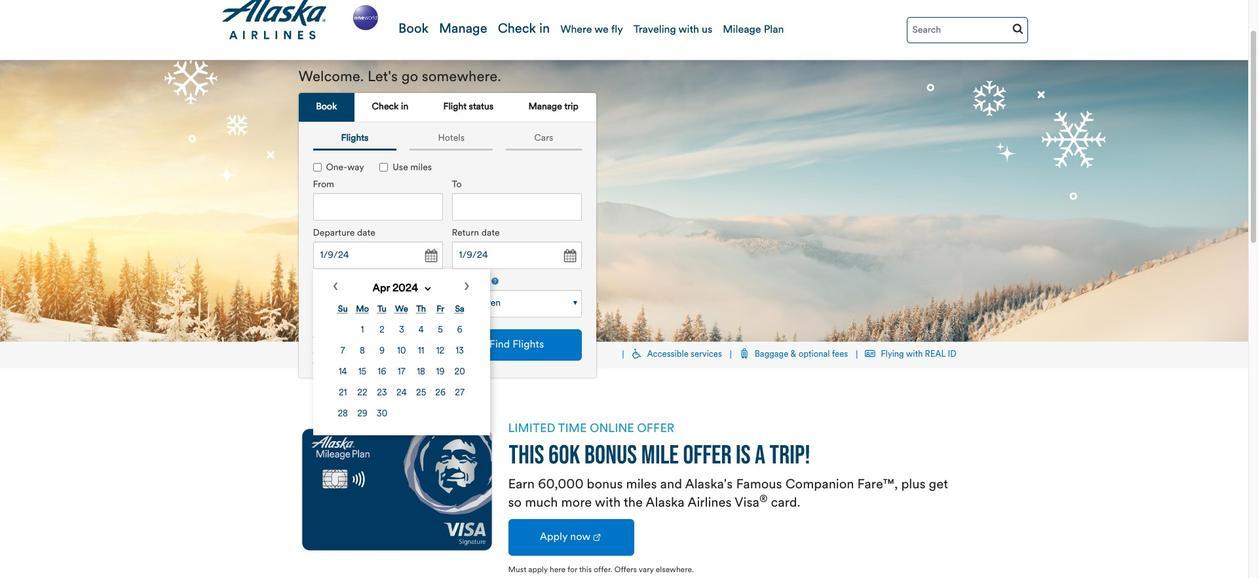 Task type: vqa. For each thing, say whether or not it's contained in the screenshot.
text box
no



Task type: locate. For each thing, give the bounding box(es) containing it.
›
[[464, 277, 470, 298]]

tab list up hotels on the top of the page
[[299, 93, 596, 123]]

0 vertical spatial book
[[398, 23, 429, 36]]

so
[[508, 497, 522, 511]]

® card.
[[760, 495, 801, 511]]

flights
[[341, 134, 369, 144]]

27
[[455, 390, 465, 398]]

mileage
[[723, 25, 761, 35]]

earn
[[508, 479, 535, 492]]

manage
[[439, 23, 487, 36], [528, 102, 562, 112]]

1 vertical spatial book link
[[299, 93, 355, 122]]

2 horizontal spatial |
[[856, 351, 858, 360]]

manage left trip
[[528, 102, 562, 112]]

0 vertical spatial check in
[[498, 23, 550, 36]]

None checkbox
[[380, 163, 388, 172]]

time
[[558, 423, 587, 436]]

must
[[508, 567, 526, 575]]

open datepicker image
[[421, 247, 439, 266]]

check in for check in link to the bottom
[[372, 102, 408, 112]]

1 horizontal spatial date
[[481, 229, 500, 239]]

traveling with us link
[[632, 10, 714, 60]]

row containing 21
[[334, 384, 469, 404]]

much
[[525, 497, 558, 511]]

5
[[438, 327, 443, 335]]

hotels
[[438, 134, 465, 144]]

3 cell
[[392, 321, 411, 341]]

hotels link
[[410, 129, 493, 151]]

0 horizontal spatial |
[[622, 351, 624, 360]]

airlines
[[688, 497, 732, 511]]

famous
[[736, 479, 782, 492]]

us
[[702, 25, 713, 35]]

21 cell
[[334, 384, 352, 404]]

1 vertical spatial check in
[[372, 102, 408, 112]]

0 horizontal spatial book link
[[299, 93, 355, 122]]

0 horizontal spatial manage
[[439, 23, 487, 36]]

6
[[457, 327, 463, 335]]

alaska's
[[685, 479, 733, 492]]

13
[[456, 348, 464, 356]]

visa
[[735, 497, 760, 511]]

miles down hotels link
[[410, 163, 432, 173]]

0 horizontal spatial with
[[595, 497, 621, 511]]

check in down let's
[[372, 102, 408, 112]]

4 row from the top
[[334, 384, 469, 404]]

row
[[334, 321, 469, 341], [334, 342, 469, 362], [334, 363, 469, 383], [334, 384, 469, 404], [334, 405, 469, 425]]

19
[[436, 369, 445, 377]]

1 vertical spatial miles
[[626, 479, 657, 492]]

options
[[356, 330, 387, 340]]

check
[[498, 23, 536, 36], [372, 102, 399, 112]]

1 horizontal spatial book link
[[396, 10, 431, 60]]

0 vertical spatial check in link
[[496, 10, 552, 60]]

0 vertical spatial book link
[[396, 10, 431, 60]]

book inside tab list
[[316, 102, 337, 112]]

17 cell
[[392, 363, 411, 383]]

15 cell
[[353, 363, 372, 383]]

use right way at top
[[393, 163, 408, 173]]

1 horizontal spatial book
[[398, 23, 429, 36]]

60,000
[[538, 479, 584, 492]]

check down let's
[[372, 102, 399, 112]]

1 horizontal spatial |
[[730, 351, 732, 360]]

1 vertical spatial in
[[401, 102, 408, 112]]

trip
[[564, 102, 579, 112]]

None checkbox
[[313, 163, 321, 172]]

12
[[436, 348, 445, 356]]

tab list containing flights
[[306, 129, 588, 151]]

8 cell
[[353, 342, 372, 362]]

companion
[[313, 355, 359, 365]]

all
[[313, 330, 324, 340]]

flight status
[[443, 102, 494, 112]]

tab list down the flight at the left
[[306, 129, 588, 151]]

1 horizontal spatial manage
[[528, 102, 562, 112]]

with down bonus
[[595, 497, 621, 511]]

0 horizontal spatial use
[[313, 346, 328, 355]]

5 row from the top
[[334, 405, 469, 425]]

somewhere.
[[422, 70, 501, 85]]

26
[[435, 390, 446, 398]]

2 date from the left
[[481, 229, 500, 239]]

1 cell
[[353, 321, 372, 341]]

0 vertical spatial check
[[498, 23, 536, 36]]

tab list containing book
[[299, 93, 596, 123]]

check in link left where
[[496, 10, 552, 60]]

book down welcome.
[[316, 102, 337, 112]]

must apply here for this offer. offers vary elsewhere.
[[508, 567, 694, 575]]

0 vertical spatial manage
[[439, 23, 487, 36]]

where
[[560, 25, 592, 35]]

in left where
[[539, 23, 550, 36]]

or
[[368, 346, 377, 355]]

row containing 7
[[334, 342, 469, 362]]

none checkbox inside form
[[380, 163, 388, 172]]

1 vertical spatial with
[[595, 497, 621, 511]]

1 horizontal spatial with
[[679, 25, 699, 35]]

manage up somewhere.
[[439, 23, 487, 36]]

1 horizontal spatial miles
[[626, 479, 657, 492]]

2 row from the top
[[334, 342, 469, 362]]

19 cell
[[431, 363, 449, 383]]

form
[[303, 148, 586, 436]]

4 cell
[[412, 321, 430, 341]]

1 date from the left
[[357, 229, 375, 239]]

check in
[[498, 23, 550, 36], [372, 102, 408, 112]]

miles up the
[[626, 479, 657, 492]]

search button image
[[1012, 23, 1023, 34]]

1 horizontal spatial check in
[[498, 23, 550, 36]]

0 horizontal spatial date
[[357, 229, 375, 239]]

book up go
[[398, 23, 429, 36]]

To text field
[[452, 194, 582, 221]]

miles
[[410, 163, 432, 173], [626, 479, 657, 492]]

1 horizontal spatial in
[[539, 23, 550, 36]]

with left the us
[[679, 25, 699, 35]]

28 cell
[[334, 405, 352, 425]]

grid
[[333, 299, 470, 426]]

to
[[452, 180, 462, 190]]

alaska airlines logo image
[[221, 0, 327, 40]]

grid inside form
[[333, 299, 470, 426]]

return date
[[452, 229, 500, 239]]

date for departure date
[[357, 229, 375, 239]]

13 cell
[[451, 342, 469, 362]]

adults
[[313, 277, 339, 287]]

From text field
[[313, 194, 443, 221]]

check in for right check in link
[[498, 23, 550, 36]]

1 horizontal spatial use
[[393, 163, 408, 173]]

9 cell
[[373, 342, 391, 362]]

0 horizontal spatial check
[[372, 102, 399, 112]]

th
[[416, 306, 426, 314]]

0 horizontal spatial check in link
[[355, 93, 426, 123]]

where we fly
[[560, 25, 623, 35]]

manage inside manage trip link
[[528, 102, 562, 112]]

1 vertical spatial use
[[313, 346, 328, 355]]

25
[[416, 390, 426, 398]]

book link down welcome.
[[299, 93, 355, 122]]

departure
[[313, 229, 355, 239]]

use down "all"
[[313, 346, 328, 355]]

date for return date
[[481, 229, 500, 239]]

check right manage link
[[498, 23, 536, 36]]

18
[[417, 369, 425, 377]]

0 vertical spatial use
[[393, 163, 408, 173]]

3 row from the top
[[334, 363, 469, 383]]

here
[[550, 567, 566, 575]]

row containing 1
[[334, 321, 469, 341]]

snow covered mountains and evergreen trees at dusk element
[[0, 60, 1248, 342]]

8
[[360, 348, 365, 356]]

1 vertical spatial book
[[316, 102, 337, 112]]

0
[[459, 299, 465, 309]]

limited
[[508, 423, 555, 436]]

fly
[[611, 25, 623, 35]]

in
[[539, 23, 550, 36], [401, 102, 408, 112]]

16 cell
[[373, 363, 391, 383]]

27 cell
[[451, 384, 469, 404]]

date right return
[[481, 229, 500, 239]]

in down welcome. let's go somewhere.
[[401, 102, 408, 112]]

1 vertical spatial manage
[[528, 102, 562, 112]]

book link up go
[[396, 10, 431, 60]]

and
[[660, 479, 682, 492]]

the
[[624, 497, 643, 511]]

manage inside manage link
[[439, 23, 487, 36]]

none checkbox inside form
[[313, 163, 321, 172]]

1 vertical spatial tab list
[[306, 129, 588, 151]]

children
[[467, 299, 501, 309]]

1 row from the top
[[334, 321, 469, 341]]

oneworld logo image
[[350, 2, 381, 33]]

check in link down let's
[[355, 93, 426, 123]]

0 horizontal spatial book
[[316, 102, 337, 112]]

companion
[[786, 479, 854, 492]]

offer
[[637, 423, 674, 436]]

book
[[398, 23, 429, 36], [316, 102, 337, 112]]

code
[[380, 355, 401, 365]]

22
[[357, 390, 367, 398]]

use
[[393, 163, 408, 173], [313, 346, 328, 355]]

limited time online offer
[[508, 423, 674, 436]]

with
[[679, 25, 699, 35], [595, 497, 621, 511]]

0 horizontal spatial miles
[[410, 163, 432, 173]]

16
[[378, 369, 386, 377]]

0 horizontal spatial check in
[[372, 102, 408, 112]]

grid containing su
[[333, 299, 470, 426]]

0 vertical spatial miles
[[410, 163, 432, 173]]

tab list
[[299, 93, 596, 123], [306, 129, 588, 151]]

2 cell
[[373, 321, 391, 341]]

‹ button
[[333, 277, 339, 299]]

Departure date text field
[[313, 242, 443, 270]]

cars
[[534, 134, 553, 144]]

date up departure date text field
[[357, 229, 375, 239]]

0 vertical spatial tab list
[[299, 93, 596, 123]]

check in left where
[[498, 23, 550, 36]]



Task type: describe. For each thing, give the bounding box(es) containing it.
from
[[313, 180, 334, 190]]

flight status link
[[426, 93, 511, 123]]

› button
[[464, 277, 470, 299]]

discount
[[331, 346, 366, 355]]

0 horizontal spatial in
[[401, 102, 408, 112]]

traveling with us
[[634, 25, 713, 35]]

tu
[[378, 306, 387, 314]]

28
[[338, 410, 348, 419]]

sa
[[455, 306, 465, 314]]

14
[[339, 369, 347, 377]]

plan
[[764, 25, 784, 35]]

elsewhere.
[[656, 567, 694, 575]]

this 60k bonus mile offer is a trip. image
[[508, 445, 809, 471]]

row containing 14
[[334, 363, 469, 383]]

mo
[[356, 306, 369, 314]]

children element
[[452, 291, 582, 318]]

book for right book link
[[398, 23, 429, 36]]

all search options link
[[313, 330, 387, 340]]

manage trip link
[[511, 93, 596, 123]]

use miles
[[393, 163, 432, 173]]

15
[[358, 369, 366, 377]]

23 cell
[[373, 384, 391, 404]]

bonus
[[587, 479, 623, 492]]

let's
[[368, 70, 398, 85]]

7 cell
[[334, 342, 352, 362]]

way
[[347, 163, 364, 173]]

30
[[377, 410, 387, 419]]

18 cell
[[412, 363, 430, 383]]

1 vertical spatial check
[[372, 102, 399, 112]]

manage for manage
[[439, 23, 487, 36]]

6 cell
[[451, 321, 469, 341]]

22 cell
[[353, 384, 372, 404]]

alaska
[[646, 497, 685, 511]]

20 cell
[[451, 363, 469, 383]]

plus
[[901, 479, 926, 492]]

30 cell
[[373, 405, 391, 425]]

2
[[380, 327, 385, 335]]

one-way
[[326, 163, 364, 173]]

miles inside the earn 60,000 bonus miles and alaska's famous companion fare™, plus get so much more with the alaska airlines visa
[[626, 479, 657, 492]]

get
[[929, 479, 948, 492]]

status
[[469, 102, 494, 112]]

card.
[[771, 497, 801, 511]]

miles inside form
[[410, 163, 432, 173]]

su
[[338, 306, 348, 314]]

go
[[401, 70, 418, 85]]

‹
[[333, 277, 339, 298]]

link to external site. image
[[592, 533, 602, 543]]

2 | from the left
[[730, 351, 732, 360]]

0 vertical spatial with
[[679, 25, 699, 35]]

all search options use discount or companion fare code
[[313, 330, 401, 365]]

manage for manage trip
[[528, 102, 562, 112]]

Return date text field
[[452, 242, 582, 270]]

29
[[357, 410, 368, 419]]

where we fly link
[[558, 10, 625, 60]]

12 cell
[[431, 342, 449, 362]]

29 cell
[[353, 405, 372, 425]]

more
[[561, 497, 592, 511]]

14 cell
[[334, 363, 352, 383]]

25 cell
[[412, 384, 430, 404]]

we
[[595, 25, 609, 35]]

open datepicker image
[[560, 247, 578, 266]]

11
[[418, 348, 424, 356]]

9
[[379, 348, 385, 356]]

1 horizontal spatial check
[[498, 23, 536, 36]]

offer.
[[594, 567, 613, 575]]

welcome.
[[299, 70, 364, 85]]

24 cell
[[392, 384, 411, 404]]

1 | from the left
[[622, 351, 624, 360]]

5 cell
[[431, 321, 449, 341]]

traveling
[[634, 25, 676, 35]]

for
[[568, 567, 577, 575]]

form containing ‹
[[303, 148, 586, 436]]

4
[[419, 327, 424, 335]]

0 children
[[459, 299, 501, 309]]

3
[[399, 327, 404, 335]]

departure date
[[313, 229, 375, 239]]

fr
[[437, 306, 444, 314]]

with inside the earn 60,000 bonus miles and alaska's famous companion fare™, plus get so much more with the alaska airlines visa
[[595, 497, 621, 511]]

1 horizontal spatial check in link
[[496, 10, 552, 60]]

flights link
[[313, 129, 397, 151]]

23
[[377, 390, 387, 398]]

26 cell
[[431, 384, 449, 404]]

offers
[[615, 567, 637, 575]]

book for the bottommost book link
[[316, 102, 337, 112]]

search link
[[1012, 23, 1023, 34]]

earn 60,000 bonus miles and alaska's famous companion fare™, plus get so much more with the alaska airlines visa
[[508, 479, 948, 511]]

0 vertical spatial in
[[539, 23, 550, 36]]

1 vertical spatial check in link
[[355, 93, 426, 123]]

17
[[398, 369, 406, 377]]

11 cell
[[412, 342, 430, 362]]

fare
[[361, 355, 378, 365]]

1
[[361, 327, 364, 335]]

row containing 28
[[334, 405, 469, 425]]

mileage plan
[[723, 25, 784, 35]]

3 | from the left
[[856, 351, 858, 360]]

children
[[452, 277, 489, 287]]

10
[[397, 348, 406, 356]]

fare™,
[[858, 479, 898, 492]]

one-
[[326, 163, 347, 173]]

apply
[[528, 567, 548, 575]]

online
[[590, 423, 634, 436]]

search
[[326, 330, 354, 340]]

®
[[760, 495, 768, 505]]

welcome. let's go somewhere.
[[299, 70, 501, 85]]

vary
[[639, 567, 654, 575]]

use inside the all search options use discount or companion fare code
[[313, 346, 328, 355]]

manage link
[[437, 10, 489, 60]]

we
[[395, 306, 408, 314]]

visa card element
[[299, 421, 495, 559]]

Search text field
[[907, 17, 1028, 43]]

20
[[455, 369, 465, 377]]

10 cell
[[392, 342, 411, 362]]



